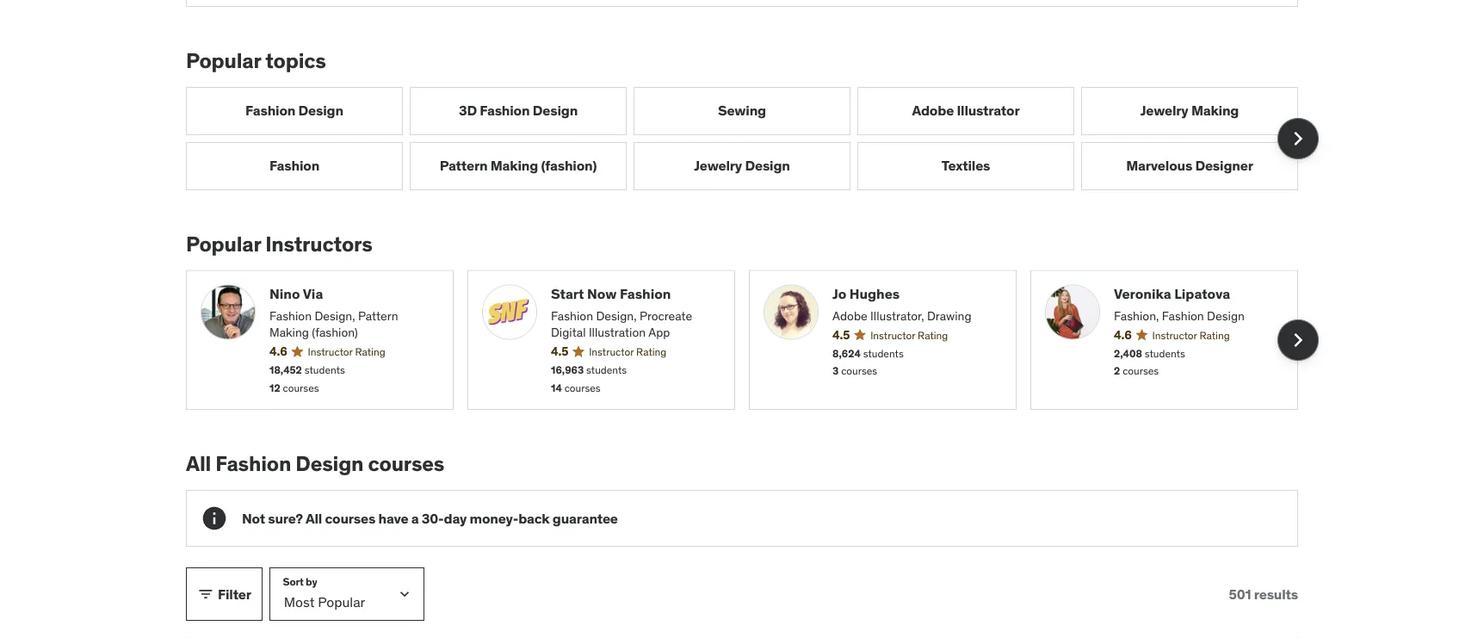 Task type: vqa. For each thing, say whether or not it's contained in the screenshot.
$9.99 $49.99 at the bottom right
no



Task type: describe. For each thing, give the bounding box(es) containing it.
pattern inside nino via fashion design, pattern making (fashion)
[[358, 308, 398, 323]]

16,963 students 14 courses
[[551, 363, 627, 395]]

back
[[519, 509, 550, 527]]

making inside nino via fashion design, pattern making (fashion)
[[270, 325, 309, 340]]

textiles
[[942, 157, 991, 175]]

digital
[[551, 325, 586, 340]]

students for hughes
[[864, 347, 904, 360]]

instructor for hughes
[[871, 329, 916, 342]]

a
[[412, 509, 419, 527]]

sewing
[[718, 102, 766, 119]]

1 horizontal spatial (fashion)
[[541, 157, 597, 175]]

instructor rating for via
[[308, 346, 386, 359]]

instructors
[[265, 231, 373, 256]]

adobe illustrator link
[[858, 87, 1075, 135]]

start now fashion link
[[551, 285, 721, 304]]

adobe inside jo hughes adobe illustrator, drawing
[[833, 308, 868, 323]]

16,963
[[551, 363, 584, 377]]

marvelous designer link
[[1082, 142, 1299, 190]]

have
[[379, 509, 409, 527]]

start now fashion fashion design, procreate digital illustration app
[[551, 285, 693, 340]]

fashion right 3d
[[480, 102, 530, 119]]

courses for 2
[[1123, 364, 1159, 378]]

design down topics
[[299, 102, 344, 119]]

not
[[242, 509, 265, 527]]

all fashion design courses
[[186, 450, 445, 476]]

4.6 for nino via
[[270, 344, 287, 359]]

next image
[[1285, 125, 1313, 152]]

fashion up procreate
[[620, 285, 671, 303]]

design, inside nino via fashion design, pattern making (fashion)
[[315, 308, 355, 323]]

marvelous designer
[[1127, 157, 1254, 175]]

adobe illustrator
[[913, 102, 1020, 119]]

popular instructors
[[186, 231, 373, 256]]

fashion down fashion design link
[[269, 157, 320, 175]]

marvelous
[[1127, 157, 1193, 175]]

popular topics
[[186, 47, 326, 73]]

8,624 students 3 courses
[[833, 347, 904, 378]]

design, inside start now fashion fashion design, procreate digital illustration app
[[596, 308, 637, 323]]

3d fashion design link
[[410, 87, 627, 135]]

students for via
[[305, 363, 345, 377]]

carousel element for popular instructors
[[186, 270, 1319, 410]]

3d fashion design
[[459, 102, 578, 119]]

now
[[587, 285, 617, 303]]

designer
[[1196, 157, 1254, 175]]

fashion,
[[1114, 308, 1160, 323]]

design inside "veronika lipatova fashion, fashion design"
[[1208, 308, 1245, 323]]

day
[[444, 509, 467, 527]]

next image
[[1285, 326, 1313, 354]]

veronika
[[1114, 285, 1172, 303]]

instructor for via
[[308, 346, 353, 359]]

rating for start now fashion
[[637, 346, 667, 359]]

making for pattern
[[491, 157, 538, 175]]

popular for popular topics
[[186, 47, 261, 73]]

18,452
[[270, 363, 302, 377]]

drawing
[[927, 308, 972, 323]]

fashion design link
[[186, 87, 403, 135]]

pattern inside pattern making (fashion) link
[[440, 157, 488, 175]]

courses for design
[[368, 450, 445, 476]]

jewelry design
[[694, 157, 790, 175]]

8,624
[[833, 347, 861, 360]]

textiles link
[[858, 142, 1075, 190]]

money-
[[470, 509, 519, 527]]

3
[[833, 364, 839, 378]]

topics
[[265, 47, 326, 73]]

carousel element for popular topics
[[186, 87, 1319, 190]]

1 vertical spatial all
[[306, 509, 322, 527]]



Task type: locate. For each thing, give the bounding box(es) containing it.
1 horizontal spatial design,
[[596, 308, 637, 323]]

1 horizontal spatial making
[[491, 157, 538, 175]]

rating down nino via fashion design, pattern making (fashion)
[[355, 346, 386, 359]]

18,452 students 12 courses
[[270, 363, 345, 395]]

making for jewelry
[[1192, 102, 1240, 119]]

courses
[[842, 364, 878, 378], [1123, 364, 1159, 378], [283, 381, 319, 395], [565, 381, 601, 395], [368, 450, 445, 476], [325, 509, 376, 527]]

0 horizontal spatial jewelry
[[694, 157, 742, 175]]

design,
[[315, 308, 355, 323], [596, 308, 637, 323]]

4.5 up 8,624
[[833, 327, 850, 342]]

1 popular from the top
[[186, 47, 261, 73]]

rating for jo hughes
[[918, 329, 949, 342]]

instructor rating down nino via fashion design, pattern making (fashion)
[[308, 346, 386, 359]]

fashion inside "veronika lipatova fashion, fashion design"
[[1162, 308, 1205, 323]]

instructor rating for hughes
[[871, 329, 949, 342]]

0 horizontal spatial making
[[270, 325, 309, 340]]

rating for veronika lipatova
[[1200, 329, 1230, 342]]

carousel element
[[186, 87, 1319, 190], [186, 270, 1319, 410]]

501 results
[[1229, 585, 1299, 603]]

2,408
[[1114, 347, 1143, 360]]

rating down lipatova
[[1200, 329, 1230, 342]]

0 vertical spatial adobe
[[913, 102, 954, 119]]

instructor rating for lipatova
[[1153, 329, 1230, 342]]

1 horizontal spatial 4.5
[[833, 327, 850, 342]]

not sure? all courses have a 30-day money-back guarantee
[[242, 509, 618, 527]]

0 vertical spatial carousel element
[[186, 87, 1319, 190]]

2 horizontal spatial making
[[1192, 102, 1240, 119]]

instructor down "veronika lipatova fashion, fashion design"
[[1153, 329, 1198, 342]]

start
[[551, 285, 584, 303]]

students for now
[[587, 363, 627, 377]]

popular for popular instructors
[[186, 231, 261, 256]]

instructor
[[871, 329, 916, 342], [1153, 329, 1198, 342], [308, 346, 353, 359], [589, 346, 634, 359]]

1 vertical spatial popular
[[186, 231, 261, 256]]

4.5 for jo
[[833, 327, 850, 342]]

design, down nino via link
[[315, 308, 355, 323]]

instructor down "illustration"
[[589, 346, 634, 359]]

fashion down popular topics
[[246, 102, 296, 119]]

courses for 3
[[842, 364, 878, 378]]

procreate
[[640, 308, 693, 323]]

0 horizontal spatial design,
[[315, 308, 355, 323]]

4.5 up 16,963
[[551, 344, 569, 359]]

1 vertical spatial pattern
[[358, 308, 398, 323]]

carousel element containing fashion design
[[186, 87, 1319, 190]]

(fashion) inside nino via fashion design, pattern making (fashion)
[[312, 325, 358, 340]]

2 vertical spatial making
[[270, 325, 309, 340]]

courses inside 8,624 students 3 courses
[[842, 364, 878, 378]]

students right 2,408
[[1145, 347, 1186, 360]]

pattern down 3d
[[440, 157, 488, 175]]

rating
[[918, 329, 949, 342], [1200, 329, 1230, 342], [355, 346, 386, 359], [637, 346, 667, 359]]

501 results status
[[1229, 585, 1299, 603]]

results
[[1255, 585, 1299, 603]]

design, up "illustration"
[[596, 308, 637, 323]]

design down lipatova
[[1208, 308, 1245, 323]]

1 horizontal spatial adobe
[[913, 102, 954, 119]]

students inside 18,452 students 12 courses
[[305, 363, 345, 377]]

fashion design
[[246, 102, 344, 119]]

1 horizontal spatial jewelry
[[1141, 102, 1189, 119]]

popular instructors element
[[186, 231, 1319, 410]]

pattern making (fashion)
[[440, 157, 597, 175]]

making up designer
[[1192, 102, 1240, 119]]

jewelry making link
[[1082, 87, 1299, 135]]

12
[[270, 381, 280, 395]]

2,408 students 2 courses
[[1114, 347, 1186, 378]]

design down sewing link
[[745, 157, 790, 175]]

0 horizontal spatial pattern
[[358, 308, 398, 323]]

courses up a
[[368, 450, 445, 476]]

fashion
[[246, 102, 296, 119], [480, 102, 530, 119], [269, 157, 320, 175], [620, 285, 671, 303], [270, 308, 312, 323], [551, 308, 593, 323], [1162, 308, 1205, 323], [216, 450, 291, 476]]

1 horizontal spatial all
[[306, 509, 322, 527]]

0 vertical spatial jewelry
[[1141, 102, 1189, 119]]

courses down 2,408
[[1123, 364, 1159, 378]]

3d
[[459, 102, 477, 119]]

courses for all
[[325, 509, 376, 527]]

guarantee
[[553, 509, 618, 527]]

hughes
[[850, 285, 900, 303]]

4.5 for start
[[551, 344, 569, 359]]

students
[[864, 347, 904, 360], [1145, 347, 1186, 360], [305, 363, 345, 377], [587, 363, 627, 377]]

courses inside "2,408 students 2 courses"
[[1123, 364, 1159, 378]]

sure?
[[268, 509, 303, 527]]

students for lipatova
[[1145, 347, 1186, 360]]

fashion up the not
[[216, 450, 291, 476]]

(fashion) down 3d fashion design link on the top left of the page
[[541, 157, 597, 175]]

0 horizontal spatial adobe
[[833, 308, 868, 323]]

2
[[1114, 364, 1121, 378]]

instructor for lipatova
[[1153, 329, 1198, 342]]

students inside "2,408 students 2 courses"
[[1145, 347, 1186, 360]]

lipatova
[[1175, 285, 1231, 303]]

courses for 12
[[283, 381, 319, 395]]

0 vertical spatial popular
[[186, 47, 261, 73]]

rating down app
[[637, 346, 667, 359]]

nino via fashion design, pattern making (fashion)
[[270, 285, 398, 340]]

courses left have on the left
[[325, 509, 376, 527]]

jewelry for jewelry design
[[694, 157, 742, 175]]

adobe inside adobe illustrator link
[[913, 102, 954, 119]]

instructor up 18,452 students 12 courses on the left bottom of page
[[308, 346, 353, 359]]

jewelry making
[[1141, 102, 1240, 119]]

courses down 8,624
[[842, 364, 878, 378]]

1 design, from the left
[[315, 308, 355, 323]]

illustrator,
[[871, 308, 925, 323]]

adobe
[[913, 102, 954, 119], [833, 308, 868, 323]]

0 horizontal spatial 4.5
[[551, 344, 569, 359]]

design up sure?
[[296, 450, 364, 476]]

4.6 up 18,452
[[270, 344, 287, 359]]

14
[[551, 381, 562, 395]]

design
[[299, 102, 344, 119], [533, 102, 578, 119], [745, 157, 790, 175], [1208, 308, 1245, 323], [296, 450, 364, 476]]

instructor rating down "illustration"
[[589, 346, 667, 359]]

0 vertical spatial 4.6
[[1114, 327, 1132, 342]]

small image
[[197, 586, 214, 603]]

students inside 8,624 students 3 courses
[[864, 347, 904, 360]]

jo
[[833, 285, 847, 303]]

2 popular from the top
[[186, 231, 261, 256]]

nino via link
[[270, 285, 439, 304]]

0 vertical spatial making
[[1192, 102, 1240, 119]]

filter button
[[186, 567, 263, 621]]

4.5
[[833, 327, 850, 342], [551, 344, 569, 359]]

popular
[[186, 47, 261, 73], [186, 231, 261, 256]]

1 carousel element from the top
[[186, 87, 1319, 190]]

jewelry down sewing link
[[694, 157, 742, 175]]

pattern making (fashion) link
[[410, 142, 627, 190]]

students right 8,624
[[864, 347, 904, 360]]

4.6
[[1114, 327, 1132, 342], [270, 344, 287, 359]]

1 vertical spatial adobe
[[833, 308, 868, 323]]

0 horizontal spatial all
[[186, 450, 211, 476]]

illustrator
[[957, 102, 1020, 119]]

instructor rating
[[871, 329, 949, 342], [1153, 329, 1230, 342], [308, 346, 386, 359], [589, 346, 667, 359]]

adobe down jo
[[833, 308, 868, 323]]

making down 3d fashion design link on the top left of the page
[[491, 157, 538, 175]]

instructor down illustrator,
[[871, 329, 916, 342]]

0 vertical spatial all
[[186, 450, 211, 476]]

0 vertical spatial pattern
[[440, 157, 488, 175]]

illustration
[[589, 325, 646, 340]]

fashion down nino
[[270, 308, 312, 323]]

0 vertical spatial 4.5
[[833, 327, 850, 342]]

501
[[1229, 585, 1252, 603]]

2 design, from the left
[[596, 308, 637, 323]]

rating down drawing
[[918, 329, 949, 342]]

30-
[[422, 509, 444, 527]]

1 horizontal spatial pattern
[[440, 157, 488, 175]]

(fashion) down nino via link
[[312, 325, 358, 340]]

1 vertical spatial making
[[491, 157, 538, 175]]

fashion down veronika lipatova link
[[1162, 308, 1205, 323]]

fashion link
[[186, 142, 403, 190]]

4.6 for veronika lipatova
[[1114, 327, 1132, 342]]

design up pattern making (fashion)
[[533, 102, 578, 119]]

4.6 up 2,408
[[1114, 327, 1132, 342]]

fashion inside nino via fashion design, pattern making (fashion)
[[270, 308, 312, 323]]

rating for nino via
[[355, 346, 386, 359]]

instructor rating down "veronika lipatova fashion, fashion design"
[[1153, 329, 1230, 342]]

2 carousel element from the top
[[186, 270, 1319, 410]]

all
[[186, 450, 211, 476], [306, 509, 322, 527]]

courses for 14
[[565, 381, 601, 395]]

instructor rating for now
[[589, 346, 667, 359]]

jewelry design link
[[634, 142, 851, 190]]

0 horizontal spatial 4.6
[[270, 344, 287, 359]]

courses inside 18,452 students 12 courses
[[283, 381, 319, 395]]

fashion up digital
[[551, 308, 593, 323]]

(fashion)
[[541, 157, 597, 175], [312, 325, 358, 340]]

1 vertical spatial carousel element
[[186, 270, 1319, 410]]

1 horizontal spatial 4.6
[[1114, 327, 1132, 342]]

via
[[303, 285, 323, 303]]

1 vertical spatial (fashion)
[[312, 325, 358, 340]]

jewelry
[[1141, 102, 1189, 119], [694, 157, 742, 175]]

students inside the 16,963 students 14 courses
[[587, 363, 627, 377]]

jewelry up marvelous on the top right
[[1141, 102, 1189, 119]]

making up 18,452
[[270, 325, 309, 340]]

carousel element containing nino via
[[186, 270, 1319, 410]]

courses down 18,452
[[283, 381, 319, 395]]

instructor for now
[[589, 346, 634, 359]]

0 vertical spatial (fashion)
[[541, 157, 597, 175]]

students down "illustration"
[[587, 363, 627, 377]]

jewelry for jewelry making
[[1141, 102, 1189, 119]]

1 vertical spatial 4.6
[[270, 344, 287, 359]]

instructor rating down illustrator,
[[871, 329, 949, 342]]

filter
[[218, 585, 251, 603]]

sewing link
[[634, 87, 851, 135]]

app
[[649, 325, 670, 340]]

veronika lipatova link
[[1114, 285, 1284, 304]]

pattern down nino via link
[[358, 308, 398, 323]]

0 horizontal spatial (fashion)
[[312, 325, 358, 340]]

nino
[[270, 285, 300, 303]]

courses down 16,963
[[565, 381, 601, 395]]

students right 18,452
[[305, 363, 345, 377]]

adobe left illustrator
[[913, 102, 954, 119]]

veronika lipatova fashion, fashion design
[[1114, 285, 1245, 323]]

jo hughes adobe illustrator, drawing
[[833, 285, 972, 323]]

jo hughes link
[[833, 285, 1002, 304]]

making
[[1192, 102, 1240, 119], [491, 157, 538, 175], [270, 325, 309, 340]]

pattern
[[440, 157, 488, 175], [358, 308, 398, 323]]

1 vertical spatial 4.5
[[551, 344, 569, 359]]

1 vertical spatial jewelry
[[694, 157, 742, 175]]

courses inside the 16,963 students 14 courses
[[565, 381, 601, 395]]



